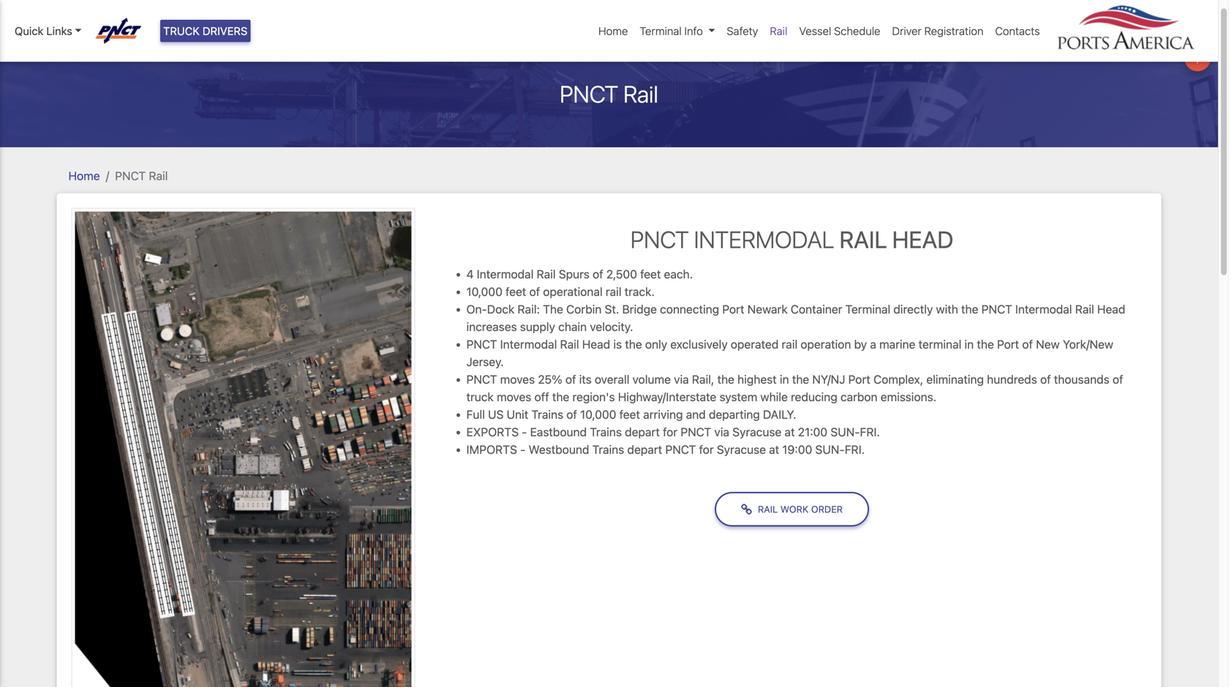 Task type: describe. For each thing, give the bounding box(es) containing it.
vessel
[[799, 24, 831, 37]]

info
[[685, 24, 703, 37]]

the up reducing
[[792, 373, 809, 387]]

full
[[466, 408, 485, 422]]

departing
[[709, 408, 760, 422]]

unit
[[507, 408, 528, 422]]

connecting
[[660, 303, 719, 316]]

vessel schedule link
[[793, 17, 886, 45]]

directly
[[894, 303, 933, 316]]

system
[[720, 390, 758, 404]]

st.
[[605, 303, 619, 316]]

1 vertical spatial moves
[[497, 390, 532, 404]]

2,500
[[606, 267, 637, 281]]

intermodal right "4"
[[477, 267, 534, 281]]

marine
[[880, 338, 916, 352]]

supply
[[520, 320, 555, 334]]

corbin
[[566, 303, 602, 316]]

1 vertical spatial at
[[769, 443, 779, 457]]

rail inside rail work order link
[[758, 504, 778, 515]]

2 horizontal spatial feet
[[640, 267, 661, 281]]

schedule
[[834, 24, 881, 37]]

links
[[46, 24, 72, 37]]

terminal info link
[[634, 17, 721, 45]]

registration
[[925, 24, 984, 37]]

intermodal up 'new'
[[1015, 303, 1072, 316]]

terminal inside terminal info link
[[640, 24, 682, 37]]

the right the is
[[625, 338, 642, 352]]

1 vertical spatial home link
[[68, 169, 100, 183]]

link image
[[741, 504, 758, 516]]

0 vertical spatial pnct rail
[[560, 80, 658, 108]]

the right with on the right top
[[961, 303, 979, 316]]

new
[[1036, 338, 1060, 352]]

a
[[870, 338, 876, 352]]

contacts link
[[990, 17, 1046, 45]]

rail link
[[764, 17, 793, 45]]

2 horizontal spatial head
[[1097, 303, 1126, 316]]

2 horizontal spatial port
[[997, 338, 1019, 352]]

rail work order link
[[715, 492, 869, 527]]

by
[[854, 338, 867, 352]]

0 horizontal spatial home
[[68, 169, 100, 183]]

0 horizontal spatial head
[[582, 338, 610, 352]]

vessel schedule
[[799, 24, 881, 37]]

container
[[791, 303, 842, 316]]

emissions.
[[881, 390, 937, 404]]

exclusively
[[670, 338, 728, 352]]

imports
[[466, 443, 517, 457]]

newark
[[748, 303, 788, 316]]

operational
[[543, 285, 603, 299]]

1 vertical spatial via
[[714, 425, 730, 439]]

dock
[[487, 303, 515, 316]]

1 horizontal spatial for
[[699, 443, 714, 457]]

exports
[[466, 425, 519, 439]]

driver registration link
[[886, 17, 990, 45]]

0 vertical spatial trains
[[532, 408, 563, 422]]

intermodal up newark
[[694, 226, 835, 254]]

1 vertical spatial pnct rail
[[115, 169, 168, 183]]

the right off
[[552, 390, 569, 404]]

0 vertical spatial sun-
[[831, 425, 860, 439]]

intermodal down supply
[[500, 338, 557, 352]]

highway/interstate
[[618, 390, 717, 404]]

2 vertical spatial port
[[848, 373, 871, 387]]

with
[[936, 303, 958, 316]]

region's
[[573, 390, 615, 404]]

york/new
[[1063, 338, 1114, 352]]

overall
[[595, 373, 630, 387]]

rail work order
[[758, 504, 843, 515]]

westbound
[[529, 443, 589, 457]]

truck drivers link
[[160, 20, 250, 42]]

quick links
[[15, 24, 72, 37]]

truck
[[466, 390, 494, 404]]

operation
[[801, 338, 851, 352]]

1 vertical spatial syracuse
[[717, 443, 766, 457]]

rail image
[[71, 208, 415, 688]]

4
[[466, 267, 474, 281]]

pnct intermodal rail head
[[631, 226, 954, 254]]

truck drivers
[[163, 24, 248, 37]]

0 vertical spatial syracuse
[[733, 425, 782, 439]]

its
[[579, 373, 592, 387]]

0 vertical spatial depart
[[625, 425, 660, 439]]

volume
[[633, 373, 671, 387]]

highest
[[738, 373, 777, 387]]

quick links link
[[15, 23, 82, 39]]

1 vertical spatial trains
[[590, 425, 622, 439]]

daily.
[[763, 408, 796, 422]]

eliminating
[[927, 373, 984, 387]]

quick
[[15, 24, 43, 37]]

terminal
[[919, 338, 962, 352]]

hundreds
[[987, 373, 1037, 387]]

order
[[811, 504, 843, 515]]

rail inside rail 'link'
[[770, 24, 788, 37]]

1 vertical spatial -
[[520, 443, 526, 457]]



Task type: vqa. For each thing, say whether or not it's contained in the screenshot.
Haz Cutoff
no



Task type: locate. For each thing, give the bounding box(es) containing it.
rail,
[[692, 373, 714, 387]]

truck
[[163, 24, 200, 37]]

0 vertical spatial port
[[722, 303, 745, 316]]

operated
[[731, 338, 779, 352]]

of right thousands
[[1113, 373, 1123, 387]]

only
[[645, 338, 667, 352]]

0 horizontal spatial home link
[[68, 169, 100, 183]]

0 vertical spatial -
[[522, 425, 527, 439]]

4 intermodal rail spurs of 2,500 feet each. 10,000 feet of operational rail track. on-dock rail:  the corbin st. bridge connecting port newark container terminal directly with the pnct intermodal rail head increases supply chain velocity. pnct intermodal rail head is the only exclusively operated rail operation by a marine terminal in the port of new york/new jersey. pnct moves 25% of its overall volume via rail, the highest in the ny/nj port complex, eliminating hundreds of thousands of truck moves off the region's highway/interstate system while reducing carbon emissions. full us unit trains of 10,000 feet arriving and departing daily. exports - eastbound trains depart for pnct via syracuse at 21:00 sun-fri. imports - westbound trains depart pnct for syracuse at 19:00 sun-fri.
[[466, 267, 1126, 457]]

0 vertical spatial fri.
[[860, 425, 880, 439]]

terminal up a in the right of the page
[[846, 303, 891, 316]]

feet up rail:
[[506, 285, 526, 299]]

is
[[613, 338, 622, 352]]

0 vertical spatial home
[[599, 24, 628, 37]]

1 vertical spatial port
[[997, 338, 1019, 352]]

10,000
[[466, 285, 503, 299], [580, 408, 616, 422]]

0 vertical spatial in
[[965, 338, 974, 352]]

1 horizontal spatial terminal
[[846, 303, 891, 316]]

0 horizontal spatial feet
[[506, 285, 526, 299]]

25%
[[538, 373, 562, 387]]

bridge
[[622, 303, 657, 316]]

in right terminal
[[965, 338, 974, 352]]

1 vertical spatial sun-
[[815, 443, 845, 457]]

trains down the region's
[[590, 425, 622, 439]]

sun- down '21:00'
[[815, 443, 845, 457]]

moves up off
[[500, 373, 535, 387]]

0 horizontal spatial for
[[663, 425, 678, 439]]

via left rail,
[[674, 373, 689, 387]]

10,000 up "on-"
[[466, 285, 503, 299]]

of up eastbound
[[567, 408, 577, 422]]

port up the carbon
[[848, 373, 871, 387]]

feet up track.
[[640, 267, 661, 281]]

on-
[[466, 303, 487, 316]]

1 horizontal spatial in
[[965, 338, 974, 352]]

moves up unit
[[497, 390, 532, 404]]

terminal
[[640, 24, 682, 37], [846, 303, 891, 316]]

port left newark
[[722, 303, 745, 316]]

port up hundreds
[[997, 338, 1019, 352]]

0 horizontal spatial rail
[[606, 285, 622, 299]]

of right 'spurs' at the left top of the page
[[593, 267, 603, 281]]

ny/nj
[[812, 373, 845, 387]]

0 horizontal spatial 10,000
[[466, 285, 503, 299]]

2 vertical spatial head
[[582, 338, 610, 352]]

for down arriving
[[663, 425, 678, 439]]

trains down off
[[532, 408, 563, 422]]

of right hundreds
[[1040, 373, 1051, 387]]

0 vertical spatial via
[[674, 373, 689, 387]]

reducing
[[791, 390, 838, 404]]

0 vertical spatial 10,000
[[466, 285, 503, 299]]

complex,
[[874, 373, 923, 387]]

0 vertical spatial at
[[785, 425, 795, 439]]

and
[[686, 408, 706, 422]]

via
[[674, 373, 689, 387], [714, 425, 730, 439]]

2 vertical spatial feet
[[619, 408, 640, 422]]

increases
[[466, 320, 517, 334]]

drivers
[[203, 24, 248, 37]]

of up rail:
[[529, 285, 540, 299]]

depart
[[625, 425, 660, 439], [627, 443, 662, 457]]

1 vertical spatial feet
[[506, 285, 526, 299]]

feet left arriving
[[619, 408, 640, 422]]

rail
[[606, 285, 622, 299], [782, 338, 798, 352]]

- down unit
[[522, 425, 527, 439]]

0 vertical spatial head
[[892, 226, 954, 254]]

sun- right '21:00'
[[831, 425, 860, 439]]

1 horizontal spatial rail
[[782, 338, 798, 352]]

of left 'new'
[[1022, 338, 1033, 352]]

contacts
[[995, 24, 1040, 37]]

rail right operated
[[782, 338, 798, 352]]

the up system
[[717, 373, 735, 387]]

19:00
[[782, 443, 812, 457]]

- right "imports" on the bottom left of the page
[[520, 443, 526, 457]]

head up york/new
[[1097, 303, 1126, 316]]

1 vertical spatial head
[[1097, 303, 1126, 316]]

0 horizontal spatial at
[[769, 443, 779, 457]]

0 vertical spatial for
[[663, 425, 678, 439]]

terminal inside 4 intermodal rail spurs of 2,500 feet each. 10,000 feet of operational rail track. on-dock rail:  the corbin st. bridge connecting port newark container terminal directly with the pnct intermodal rail head increases supply chain velocity. pnct intermodal rail head is the only exclusively operated rail operation by a marine terminal in the port of new york/new jersey. pnct moves 25% of its overall volume via rail, the highest in the ny/nj port complex, eliminating hundreds of thousands of truck moves off the region's highway/interstate system while reducing carbon emissions. full us unit trains of 10,000 feet arriving and departing daily. exports - eastbound trains depart for pnct via syracuse at 21:00 sun-fri. imports - westbound trains depart pnct for syracuse at 19:00 sun-fri.
[[846, 303, 891, 316]]

fri.
[[860, 425, 880, 439], [845, 443, 865, 457]]

at up 19:00
[[785, 425, 795, 439]]

at
[[785, 425, 795, 439], [769, 443, 779, 457]]

trains right westbound at the left
[[592, 443, 624, 457]]

0 vertical spatial rail
[[606, 285, 622, 299]]

0 vertical spatial home link
[[593, 17, 634, 45]]

in
[[965, 338, 974, 352], [780, 373, 789, 387]]

1 vertical spatial rail
[[782, 338, 798, 352]]

each.
[[664, 267, 693, 281]]

1 horizontal spatial head
[[892, 226, 954, 254]]

of
[[593, 267, 603, 281], [529, 285, 540, 299], [1022, 338, 1033, 352], [566, 373, 576, 387], [1040, 373, 1051, 387], [1113, 373, 1123, 387], [567, 408, 577, 422]]

1 horizontal spatial 10,000
[[580, 408, 616, 422]]

sun-
[[831, 425, 860, 439], [815, 443, 845, 457]]

feet
[[640, 267, 661, 281], [506, 285, 526, 299], [619, 408, 640, 422]]

1 vertical spatial depart
[[627, 443, 662, 457]]

chain
[[558, 320, 587, 334]]

spurs
[[559, 267, 590, 281]]

0 horizontal spatial in
[[780, 373, 789, 387]]

1 horizontal spatial via
[[714, 425, 730, 439]]

0 horizontal spatial terminal
[[640, 24, 682, 37]]

the
[[961, 303, 979, 316], [625, 338, 642, 352], [977, 338, 994, 352], [717, 373, 735, 387], [792, 373, 809, 387], [552, 390, 569, 404]]

driver registration
[[892, 24, 984, 37]]

1 horizontal spatial pnct rail
[[560, 80, 658, 108]]

off
[[535, 390, 549, 404]]

0 vertical spatial terminal
[[640, 24, 682, 37]]

trains
[[532, 408, 563, 422], [590, 425, 622, 439], [592, 443, 624, 457]]

21:00
[[798, 425, 828, 439]]

1 vertical spatial home
[[68, 169, 100, 183]]

1 vertical spatial for
[[699, 443, 714, 457]]

the
[[543, 303, 563, 316]]

intermodal
[[694, 226, 835, 254], [477, 267, 534, 281], [1015, 303, 1072, 316], [500, 338, 557, 352]]

1 vertical spatial 10,000
[[580, 408, 616, 422]]

1 vertical spatial in
[[780, 373, 789, 387]]

1 horizontal spatial feet
[[619, 408, 640, 422]]

rail:
[[518, 303, 540, 316]]

0 vertical spatial moves
[[500, 373, 535, 387]]

the up hundreds
[[977, 338, 994, 352]]

home link
[[593, 17, 634, 45], [68, 169, 100, 183]]

for down and
[[699, 443, 714, 457]]

-
[[522, 425, 527, 439], [520, 443, 526, 457]]

arriving
[[643, 408, 683, 422]]

1 vertical spatial terminal
[[846, 303, 891, 316]]

10,000 down the region's
[[580, 408, 616, 422]]

head up directly
[[892, 226, 954, 254]]

via down departing
[[714, 425, 730, 439]]

terminal info
[[640, 24, 703, 37]]

1 horizontal spatial home
[[599, 24, 628, 37]]

jersey.
[[466, 355, 504, 369]]

carbon
[[841, 390, 878, 404]]

rail up st.
[[606, 285, 622, 299]]

moves
[[500, 373, 535, 387], [497, 390, 532, 404]]

track.
[[625, 285, 655, 299]]

work
[[781, 504, 809, 515]]

safety
[[727, 24, 758, 37]]

pnct
[[560, 80, 618, 108], [115, 169, 146, 183], [631, 226, 689, 254], [982, 303, 1012, 316], [466, 338, 497, 352], [466, 373, 497, 387], [681, 425, 711, 439], [665, 443, 696, 457]]

while
[[761, 390, 788, 404]]

0 horizontal spatial pnct rail
[[115, 169, 168, 183]]

safety link
[[721, 17, 764, 45]]

0 horizontal spatial port
[[722, 303, 745, 316]]

1 vertical spatial fri.
[[845, 443, 865, 457]]

head
[[892, 226, 954, 254], [1097, 303, 1126, 316], [582, 338, 610, 352]]

1 horizontal spatial port
[[848, 373, 871, 387]]

velocity.
[[590, 320, 633, 334]]

us
[[488, 408, 504, 422]]

of left its
[[566, 373, 576, 387]]

1 horizontal spatial home link
[[593, 17, 634, 45]]

driver
[[892, 24, 922, 37]]

for
[[663, 425, 678, 439], [699, 443, 714, 457]]

2 vertical spatial trains
[[592, 443, 624, 457]]

1 horizontal spatial at
[[785, 425, 795, 439]]

thousands
[[1054, 373, 1110, 387]]

0 horizontal spatial via
[[674, 373, 689, 387]]

0 vertical spatial feet
[[640, 267, 661, 281]]

terminal left info on the right top
[[640, 24, 682, 37]]

eastbound
[[530, 425, 587, 439]]

at left 19:00
[[769, 443, 779, 457]]

head left the is
[[582, 338, 610, 352]]

in up while at the right of page
[[780, 373, 789, 387]]



